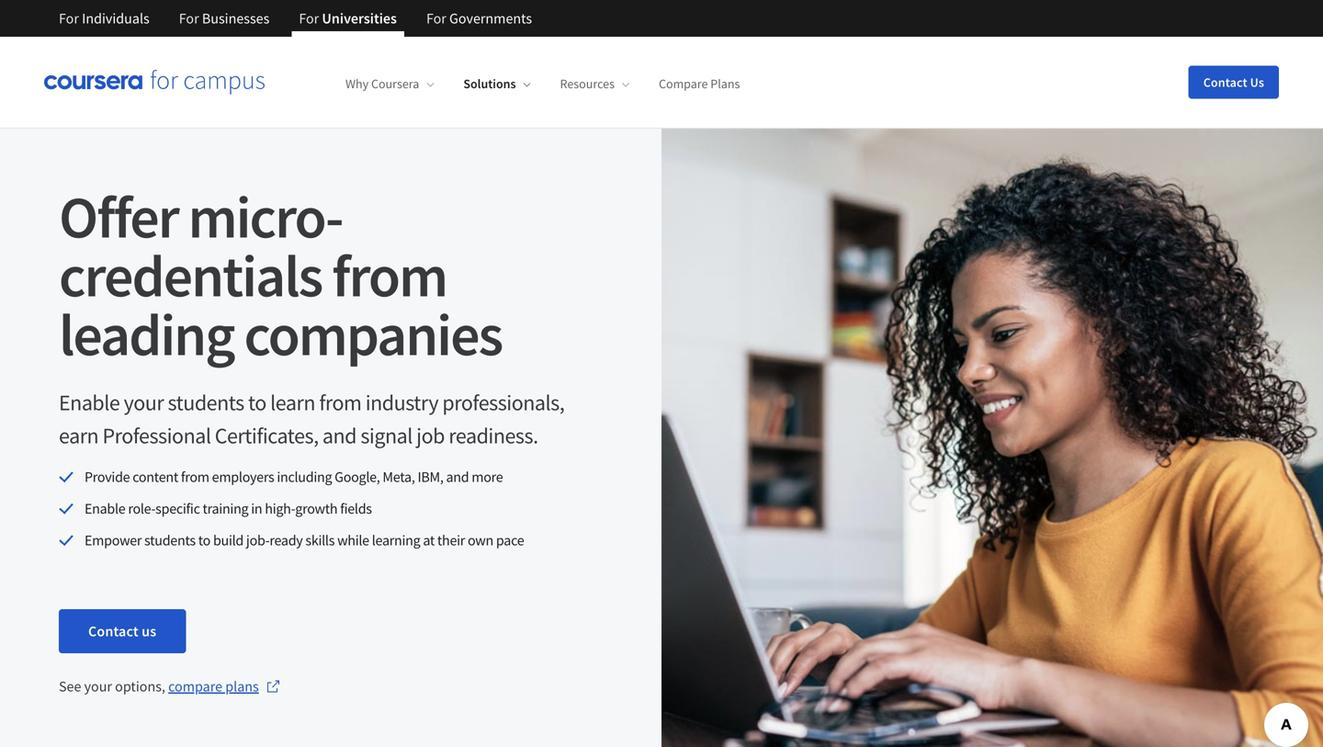 Task type: locate. For each thing, give the bounding box(es) containing it.
us
[[142, 622, 157, 641]]

individuals
[[82, 9, 150, 28]]

options,
[[115, 678, 165, 696]]

role-
[[128, 500, 156, 518]]

solutions link
[[464, 76, 531, 92]]

0 vertical spatial to
[[248, 389, 266, 416]]

governments
[[450, 9, 532, 28]]

specific
[[155, 500, 200, 518]]

for governments
[[426, 9, 532, 28]]

1 vertical spatial from
[[319, 389, 362, 416]]

solutions
[[464, 76, 516, 92]]

from inside offer micro- credentials from leading companies
[[332, 239, 447, 313]]

your for enable
[[124, 389, 164, 416]]

students
[[168, 389, 244, 416], [144, 531, 196, 550]]

your up professional
[[124, 389, 164, 416]]

from
[[332, 239, 447, 313], [319, 389, 362, 416], [181, 468, 209, 486]]

1 horizontal spatial and
[[446, 468, 469, 486]]

1 vertical spatial to
[[198, 531, 211, 550]]

empower students to build job-ready skills while learning at their own pace
[[85, 531, 524, 550]]

1 vertical spatial your
[[84, 678, 112, 696]]

4 for from the left
[[426, 9, 447, 28]]

0 vertical spatial enable
[[59, 389, 120, 416]]

for left 'individuals'
[[59, 9, 79, 28]]

build
[[213, 531, 244, 550]]

for
[[59, 9, 79, 28], [179, 9, 199, 28], [299, 9, 319, 28], [426, 9, 447, 28]]

to
[[248, 389, 266, 416], [198, 531, 211, 550]]

students down the specific
[[144, 531, 196, 550]]

why coursera
[[346, 76, 419, 92]]

pace
[[496, 531, 524, 550]]

and
[[323, 422, 357, 449], [446, 468, 469, 486]]

your right 'see'
[[84, 678, 112, 696]]

compare
[[168, 678, 222, 696]]

your for see
[[84, 678, 112, 696]]

1 horizontal spatial to
[[248, 389, 266, 416]]

to inside "enable your students to learn from industry professionals, earn professional certificates, and signal job readiness."
[[248, 389, 266, 416]]

0 vertical spatial students
[[168, 389, 244, 416]]

high-
[[265, 500, 295, 518]]

1 vertical spatial enable
[[85, 500, 125, 518]]

coursera for campus image
[[44, 70, 265, 95]]

and right ibm,
[[446, 468, 469, 486]]

for left governments
[[426, 9, 447, 28]]

for left universities
[[299, 9, 319, 28]]

while
[[337, 531, 369, 550]]

0 horizontal spatial and
[[323, 422, 357, 449]]

students up professional
[[168, 389, 244, 416]]

contact inside "button"
[[1204, 74, 1248, 91]]

0 vertical spatial from
[[332, 239, 447, 313]]

enable up earn
[[59, 389, 120, 416]]

ibm,
[[418, 468, 444, 486]]

0 horizontal spatial contact
[[88, 622, 139, 641]]

enable role-specific training in high-growth fields
[[85, 500, 372, 518]]

0 vertical spatial and
[[323, 422, 357, 449]]

enable inside "enable your students to learn from industry professionals, earn professional certificates, and signal job readiness."
[[59, 389, 120, 416]]

learning
[[372, 531, 420, 550]]

google,
[[335, 468, 380, 486]]

0 horizontal spatial your
[[84, 678, 112, 696]]

contact
[[1204, 74, 1248, 91], [88, 622, 139, 641]]

job-
[[246, 531, 270, 550]]

growth
[[295, 500, 338, 518]]

contact us button
[[1189, 66, 1280, 99]]

0 vertical spatial contact
[[1204, 74, 1248, 91]]

1 vertical spatial contact
[[88, 622, 139, 641]]

contact us
[[1204, 74, 1265, 91]]

resources link
[[560, 76, 630, 92]]

ready
[[270, 531, 303, 550]]

enable down provide
[[85, 500, 125, 518]]

credentials
[[59, 239, 322, 313]]

and up google,
[[323, 422, 357, 449]]

enable for enable role-specific training in high-growth fields
[[85, 500, 125, 518]]

from inside "enable your students to learn from industry professionals, earn professional certificates, and signal job readiness."
[[319, 389, 362, 416]]

1 horizontal spatial your
[[124, 389, 164, 416]]

to up certificates,
[[248, 389, 266, 416]]

earn
[[59, 422, 99, 449]]

training
[[203, 500, 249, 518]]

contact us link
[[59, 610, 186, 654]]

to left "build" at bottom
[[198, 531, 211, 550]]

compare
[[659, 76, 708, 92]]

your
[[124, 389, 164, 416], [84, 678, 112, 696]]

2 for from the left
[[179, 9, 199, 28]]

resources
[[560, 76, 615, 92]]

professionals,
[[443, 389, 565, 416]]

industry
[[366, 389, 439, 416]]

your inside "enable your students to learn from industry professionals, earn professional certificates, and signal job readiness."
[[124, 389, 164, 416]]

for left businesses on the left top of the page
[[179, 9, 199, 28]]

job
[[417, 422, 445, 449]]

employers
[[212, 468, 274, 486]]

us
[[1251, 74, 1265, 91]]

students inside "enable your students to learn from industry professionals, earn professional certificates, and signal job readiness."
[[168, 389, 244, 416]]

why
[[346, 76, 369, 92]]

1 horizontal spatial contact
[[1204, 74, 1248, 91]]

including
[[277, 468, 332, 486]]

3 for from the left
[[299, 9, 319, 28]]

see
[[59, 678, 81, 696]]

companies
[[244, 297, 502, 371]]

0 vertical spatial your
[[124, 389, 164, 416]]

enable
[[59, 389, 120, 416], [85, 500, 125, 518]]

compare plans
[[659, 76, 740, 92]]

learn
[[270, 389, 315, 416]]

enable for enable your students to learn from industry professionals, earn professional certificates, and signal job readiness.
[[59, 389, 120, 416]]

provide content from employers including google, meta, ibm, and more
[[85, 468, 503, 486]]

empower
[[85, 531, 142, 550]]

1 for from the left
[[59, 9, 79, 28]]

micro-
[[188, 180, 343, 254]]



Task type: describe. For each thing, give the bounding box(es) containing it.
contact for contact us
[[88, 622, 139, 641]]

their
[[437, 531, 465, 550]]

provide
[[85, 468, 130, 486]]

for businesses
[[179, 9, 270, 28]]

compare plans link
[[659, 76, 740, 92]]

2 vertical spatial from
[[181, 468, 209, 486]]

more
[[472, 468, 503, 486]]

enable your students to learn from industry professionals, earn professional certificates, and signal job readiness.
[[59, 389, 565, 449]]

contact us
[[88, 622, 157, 641]]

for for individuals
[[59, 9, 79, 28]]

why coursera link
[[346, 76, 434, 92]]

professional
[[103, 422, 211, 449]]

fields
[[340, 500, 372, 518]]

compare plans
[[168, 678, 259, 696]]

signal
[[361, 422, 413, 449]]

plans
[[225, 678, 259, 696]]

for universities
[[299, 9, 397, 28]]

businesses
[[202, 9, 270, 28]]

offer micro- credentials from leading companies
[[59, 180, 502, 371]]

banner navigation
[[44, 0, 547, 37]]

for for universities
[[299, 9, 319, 28]]

own
[[468, 531, 494, 550]]

and inside "enable your students to learn from industry professionals, earn professional certificates, and signal job readiness."
[[323, 422, 357, 449]]

see your options,
[[59, 678, 168, 696]]

meta,
[[383, 468, 415, 486]]

certificates,
[[215, 422, 319, 449]]

for for governments
[[426, 9, 447, 28]]

offer
[[59, 180, 178, 254]]

universities
[[322, 9, 397, 28]]

readiness.
[[449, 422, 538, 449]]

plans
[[711, 76, 740, 92]]

1 vertical spatial and
[[446, 468, 469, 486]]

compare plans link
[[168, 676, 281, 698]]

in
[[251, 500, 262, 518]]

at
[[423, 531, 435, 550]]

1 vertical spatial students
[[144, 531, 196, 550]]

content
[[133, 468, 178, 486]]

for for businesses
[[179, 9, 199, 28]]

coursera
[[371, 76, 419, 92]]

for individuals
[[59, 9, 150, 28]]

leading
[[59, 297, 234, 371]]

contact for contact us
[[1204, 74, 1248, 91]]

0 horizontal spatial to
[[198, 531, 211, 550]]

skills
[[306, 531, 335, 550]]



Task type: vqa. For each thing, say whether or not it's contained in the screenshot.
dislike
no



